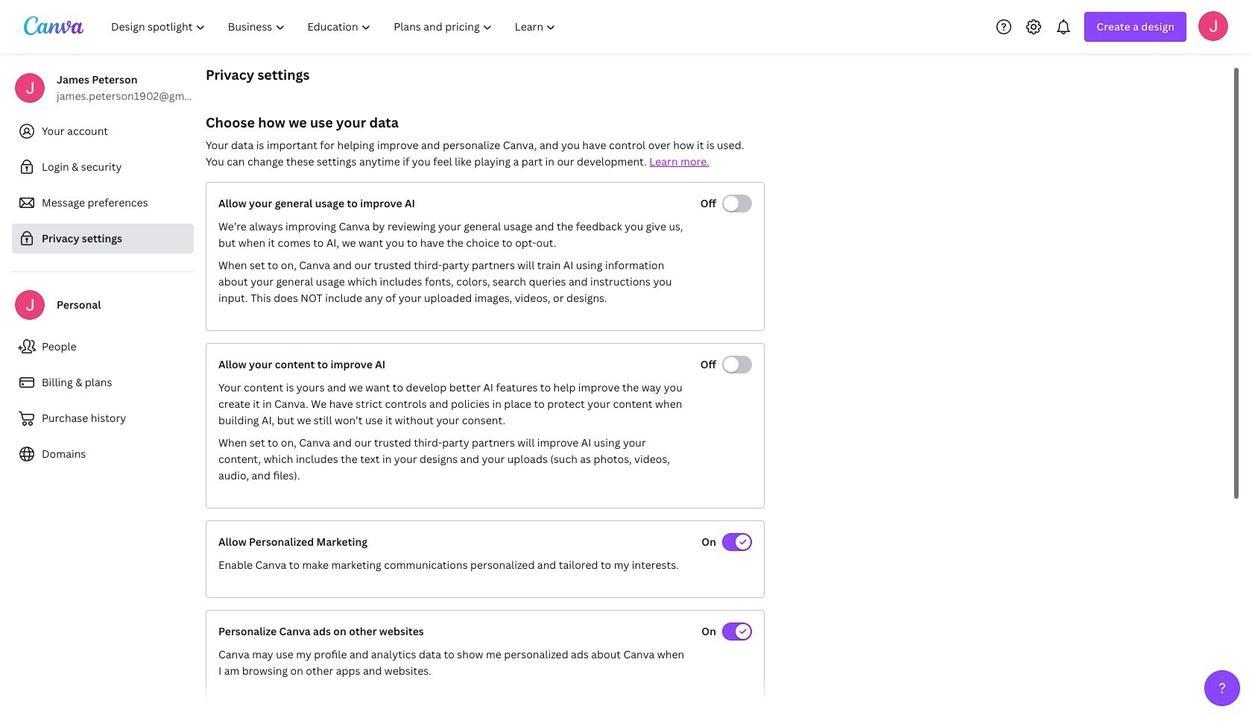 Task type: vqa. For each thing, say whether or not it's contained in the screenshot.
became part of the Canva family Link
no



Task type: describe. For each thing, give the bounding box(es) containing it.
james peterson image
[[1199, 11, 1229, 41]]

top level navigation element
[[101, 12, 569, 42]]



